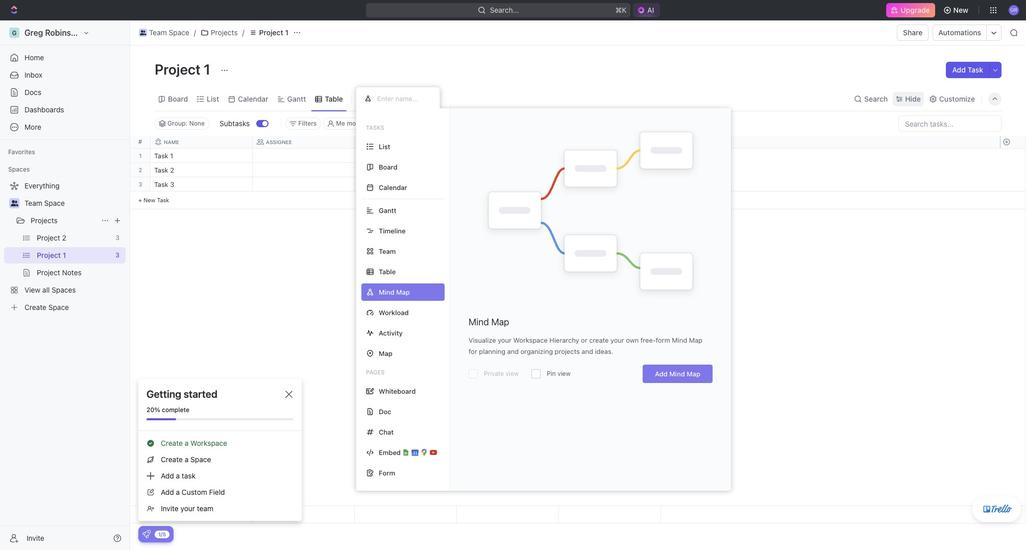 Task type: locate. For each thing, give the bounding box(es) containing it.
2 view from the left
[[558, 370, 571, 378]]

0 vertical spatial project 1
[[259, 28, 289, 37]]

task
[[968, 65, 984, 74], [154, 180, 168, 188], [157, 197, 169, 203]]

2 and from the left
[[582, 347, 593, 356]]

1 horizontal spatial your
[[498, 336, 512, 344]]

onboarding checklist button element
[[143, 530, 151, 538]]

mind up visualize
[[469, 317, 489, 327]]

team space right user group image
[[25, 199, 65, 207]]

1 vertical spatial task
[[154, 180, 168, 188]]

a
[[185, 439, 189, 447], [185, 455, 189, 464], [176, 471, 180, 480], [176, 488, 180, 496]]

invite inside sidebar navigation
[[27, 534, 44, 542]]

set priority image
[[558, 149, 573, 164], [558, 178, 573, 193]]

customize button
[[926, 92, 979, 106]]

0 horizontal spatial space
[[44, 199, 65, 207]]

1 vertical spatial workspace
[[191, 439, 227, 447]]

add inside button
[[953, 65, 966, 74]]

1 view from the left
[[506, 370, 519, 378]]

team space inside tree
[[25, 199, 65, 207]]

your
[[498, 336, 512, 344], [611, 336, 625, 344], [181, 504, 195, 513]]

2 ‎task from the top
[[154, 166, 168, 174]]

row
[[151, 136, 661, 148]]

0 vertical spatial team
[[149, 28, 167, 37]]

workspace inside visualize your workspace hierarchy or create your own free-form mind map for planning and organizing projects and ideas.
[[514, 336, 548, 344]]

2 create from the top
[[161, 455, 183, 464]]

1 vertical spatial create
[[161, 455, 183, 464]]

2 to do from the top
[[361, 181, 379, 188]]

share button
[[897, 25, 929, 41]]

space down create a workspace
[[191, 455, 211, 464]]

‎task 1
[[154, 152, 173, 160]]

2 up "task 3"
[[170, 166, 174, 174]]

1 vertical spatial set priority image
[[558, 178, 573, 193]]

workload
[[379, 308, 409, 316]]

0 horizontal spatial team space
[[25, 199, 65, 207]]

cell
[[253, 149, 355, 162], [355, 149, 457, 162], [457, 149, 559, 162], [253, 163, 355, 177], [457, 163, 559, 177], [253, 177, 355, 191], [457, 177, 559, 191]]

project
[[259, 28, 283, 37], [155, 61, 201, 78]]

0 vertical spatial team space
[[149, 28, 189, 37]]

0 vertical spatial workspace
[[514, 336, 548, 344]]

0 horizontal spatial 2
[[139, 167, 142, 173]]

0 vertical spatial team space link
[[136, 27, 192, 39]]

subtasks
[[220, 119, 250, 128]]

‎task down ‎task 1
[[154, 166, 168, 174]]

1 to do from the top
[[361, 167, 379, 174]]

do for task 3
[[371, 181, 379, 188]]

1 horizontal spatial new
[[954, 6, 969, 14]]

calendar
[[238, 94, 268, 103], [379, 183, 407, 191]]

invite
[[161, 504, 179, 513], [27, 534, 44, 542]]

list up subtasks button
[[207, 94, 219, 103]]

1 to from the top
[[361, 167, 369, 174]]

2 for ‎task
[[170, 166, 174, 174]]

1 vertical spatial to
[[361, 181, 369, 188]]

2 set priority element from the top
[[558, 163, 573, 179]]

1 to do cell from the top
[[355, 163, 457, 177]]

set priority element for 1
[[558, 149, 573, 164]]

a left "task"
[[176, 471, 180, 480]]

to do cell up timeline
[[355, 177, 457, 191]]

3 left "task 3"
[[139, 181, 142, 187]]

‎task up ‎task 2
[[154, 152, 168, 160]]

0 vertical spatial projects
[[211, 28, 238, 37]]

1 set priority image from the top
[[558, 149, 573, 164]]

1 vertical spatial gantt
[[379, 206, 397, 214]]

1 vertical spatial new
[[144, 197, 155, 203]]

add for add a task
[[161, 471, 174, 480]]

0 vertical spatial new
[[954, 6, 969, 14]]

2 to from the top
[[361, 181, 369, 188]]

row group containing ‎task 1
[[151, 149, 661, 209]]

1 vertical spatial project 1
[[155, 61, 214, 78]]

‎task
[[154, 152, 168, 160], [154, 166, 168, 174]]

0 horizontal spatial projects link
[[31, 212, 97, 229]]

set priority element for 3
[[558, 178, 573, 193]]

1 vertical spatial to do
[[361, 181, 379, 188]]

0 vertical spatial create
[[161, 439, 183, 447]]

1 horizontal spatial invite
[[161, 504, 179, 513]]

1 set priority element from the top
[[558, 149, 573, 164]]

do down tasks at the top of the page
[[371, 167, 379, 174]]

1 horizontal spatial calendar
[[379, 183, 407, 191]]

press space to select this row. row containing 2
[[130, 163, 151, 177]]

0 horizontal spatial list
[[207, 94, 219, 103]]

0 vertical spatial board
[[168, 94, 188, 103]]

board
[[168, 94, 188, 103], [379, 163, 398, 171]]

0 vertical spatial project
[[259, 28, 283, 37]]

0 horizontal spatial 3
[[139, 181, 142, 187]]

task for new task
[[157, 197, 169, 203]]

Enter name... field
[[376, 94, 432, 103]]

space right user group icon
[[169, 28, 189, 37]]

list link
[[205, 92, 219, 106]]

1 vertical spatial board
[[379, 163, 398, 171]]

new inside button
[[954, 6, 969, 14]]

assignees button
[[370, 117, 418, 130]]

0 vertical spatial to do
[[361, 167, 379, 174]]

workspace for a
[[191, 439, 227, 447]]

getting started
[[147, 388, 218, 400]]

3 down ‎task 2
[[170, 180, 174, 188]]

1 vertical spatial mind
[[672, 336, 688, 344]]

your left own
[[611, 336, 625, 344]]

1 do from the top
[[371, 167, 379, 174]]

do up timeline
[[371, 181, 379, 188]]

0 vertical spatial calendar
[[238, 94, 268, 103]]

0 vertical spatial task
[[968, 65, 984, 74]]

team space right user group icon
[[149, 28, 189, 37]]

field
[[209, 488, 225, 496]]

add up customize
[[953, 65, 966, 74]]

workspace up organizing
[[514, 336, 548, 344]]

task inside "press space to select this row." "row"
[[154, 180, 168, 188]]

1 horizontal spatial project 1
[[259, 28, 289, 37]]

2 left ‎task 2
[[139, 167, 142, 173]]

team right user group icon
[[149, 28, 167, 37]]

calendar up timeline
[[379, 183, 407, 191]]

#
[[138, 138, 142, 146]]

0 horizontal spatial workspace
[[191, 439, 227, 447]]

team right user group image
[[25, 199, 42, 207]]

table down timeline
[[379, 267, 396, 276]]

0 horizontal spatial /
[[194, 28, 196, 37]]

press space to select this row. row containing ‎task 2
[[151, 163, 661, 179]]

table link
[[323, 92, 343, 106]]

0 horizontal spatial calendar
[[238, 94, 268, 103]]

mind down form
[[670, 370, 685, 378]]

1 horizontal spatial and
[[582, 347, 593, 356]]

2 vertical spatial space
[[191, 455, 211, 464]]

1 horizontal spatial /
[[242, 28, 245, 37]]

add a task
[[161, 471, 196, 480]]

0 vertical spatial do
[[371, 167, 379, 174]]

invite for invite your team
[[161, 504, 179, 513]]

3
[[170, 180, 174, 188], [139, 181, 142, 187]]

your for team
[[181, 504, 195, 513]]

2 inside "press space to select this row." "row"
[[170, 166, 174, 174]]

1 vertical spatial project
[[155, 61, 201, 78]]

and
[[508, 347, 519, 356], [582, 347, 593, 356]]

press space to select this row. row
[[130, 149, 151, 163], [151, 149, 661, 164], [130, 163, 151, 177], [151, 163, 661, 179], [130, 177, 151, 192], [151, 177, 661, 193], [151, 506, 661, 524]]

list
[[207, 94, 219, 103], [379, 142, 391, 150]]

2 horizontal spatial space
[[191, 455, 211, 464]]

0 vertical spatial projects link
[[198, 27, 240, 39]]

view right 'private'
[[506, 370, 519, 378]]

2 vertical spatial mind
[[670, 370, 685, 378]]

new
[[954, 6, 969, 14], [144, 197, 155, 203]]

calendar up subtasks button
[[238, 94, 268, 103]]

grid
[[130, 136, 1027, 524]]

1 horizontal spatial board
[[379, 163, 398, 171]]

0 horizontal spatial your
[[181, 504, 195, 513]]

/
[[194, 28, 196, 37], [242, 28, 245, 37]]

add
[[953, 65, 966, 74], [655, 370, 668, 378], [161, 471, 174, 480], [161, 488, 174, 496]]

1 horizontal spatial team space link
[[136, 27, 192, 39]]

tree containing team space
[[4, 178, 126, 316]]

calendar link
[[236, 92, 268, 106]]

1 vertical spatial invite
[[27, 534, 44, 542]]

map
[[492, 317, 510, 327], [689, 336, 703, 344], [379, 349, 393, 357], [687, 370, 701, 378]]

and right planning
[[508, 347, 519, 356]]

1 horizontal spatial space
[[169, 28, 189, 37]]

started
[[184, 388, 218, 400]]

gantt up timeline
[[379, 206, 397, 214]]

set priority element
[[558, 149, 573, 164], [558, 163, 573, 179], [558, 178, 573, 193]]

task down "task 3"
[[157, 197, 169, 203]]

your down add a custom field
[[181, 504, 195, 513]]

a down add a task
[[176, 488, 180, 496]]

visualize
[[469, 336, 496, 344]]

0 vertical spatial to do cell
[[355, 163, 457, 177]]

add down add a task
[[161, 488, 174, 496]]

2 do from the top
[[371, 181, 379, 188]]

1 vertical spatial list
[[379, 142, 391, 150]]

0 vertical spatial set priority image
[[558, 149, 573, 164]]

1 vertical spatial calendar
[[379, 183, 407, 191]]

task down ‎task 2
[[154, 180, 168, 188]]

create
[[161, 439, 183, 447], [161, 455, 183, 464]]

project 1
[[259, 28, 289, 37], [155, 61, 214, 78]]

workspace
[[514, 336, 548, 344], [191, 439, 227, 447]]

share
[[904, 28, 923, 37]]

mind right form
[[672, 336, 688, 344]]

hide button
[[893, 92, 924, 106]]

create up add a task
[[161, 455, 183, 464]]

space
[[169, 28, 189, 37], [44, 199, 65, 207], [191, 455, 211, 464]]

new inside grid
[[144, 197, 155, 203]]

1 vertical spatial space
[[44, 199, 65, 207]]

to do cell for task 3
[[355, 177, 457, 191]]

1 vertical spatial ‎task
[[154, 166, 168, 174]]

create for create a space
[[161, 455, 183, 464]]

workspace up create a space at the left
[[191, 439, 227, 447]]

task inside button
[[968, 65, 984, 74]]

1 horizontal spatial list
[[379, 142, 391, 150]]

mind
[[469, 317, 489, 327], [672, 336, 688, 344], [670, 370, 685, 378]]

view right pin
[[558, 370, 571, 378]]

and down or
[[582, 347, 593, 356]]

team space
[[149, 28, 189, 37], [25, 199, 65, 207]]

row group containing 1 2 3
[[130, 149, 151, 209]]

upgrade
[[901, 6, 930, 14]]

team down timeline
[[379, 247, 396, 255]]

task up customize
[[968, 65, 984, 74]]

2
[[170, 166, 174, 174], [139, 167, 142, 173]]

list down tasks at the top of the page
[[379, 142, 391, 150]]

0 vertical spatial invite
[[161, 504, 179, 513]]

0 horizontal spatial project 1
[[155, 61, 214, 78]]

or
[[581, 336, 588, 344]]

1 horizontal spatial workspace
[[514, 336, 548, 344]]

1 horizontal spatial projects link
[[198, 27, 240, 39]]

table right gantt link
[[325, 94, 343, 103]]

0 horizontal spatial team space link
[[25, 195, 124, 211]]

a up "task"
[[185, 455, 189, 464]]

task
[[182, 471, 196, 480]]

add mind map
[[655, 370, 701, 378]]

1 horizontal spatial view
[[558, 370, 571, 378]]

0 vertical spatial mind
[[469, 317, 489, 327]]

1 horizontal spatial project
[[259, 28, 283, 37]]

to
[[361, 167, 369, 174], [361, 181, 369, 188]]

0 horizontal spatial and
[[508, 347, 519, 356]]

0 horizontal spatial invite
[[27, 534, 44, 542]]

new down "task 3"
[[144, 197, 155, 203]]

1 vertical spatial team space link
[[25, 195, 124, 211]]

0 vertical spatial gantt
[[287, 94, 306, 103]]

0 horizontal spatial view
[[506, 370, 519, 378]]

0 vertical spatial ‎task
[[154, 152, 168, 160]]

private view
[[484, 370, 519, 378]]

your up planning
[[498, 336, 512, 344]]

1 horizontal spatial table
[[379, 267, 396, 276]]

gantt left table link
[[287, 94, 306, 103]]

to do cell down assignees
[[355, 163, 457, 177]]

projects
[[211, 28, 238, 37], [31, 216, 58, 225]]

0 horizontal spatial table
[[325, 94, 343, 103]]

2 for 1
[[139, 167, 142, 173]]

3 set priority element from the top
[[558, 178, 573, 193]]

projects link inside tree
[[31, 212, 97, 229]]

new for new
[[954, 6, 969, 14]]

board down tasks at the top of the page
[[379, 163, 398, 171]]

2 to do cell from the top
[[355, 177, 457, 191]]

workspace for your
[[514, 336, 548, 344]]

1 horizontal spatial 2
[[170, 166, 174, 174]]

add left "task"
[[161, 471, 174, 480]]

create up create a space at the left
[[161, 439, 183, 447]]

add for add mind map
[[655, 370, 668, 378]]

1 ‎task from the top
[[154, 152, 168, 160]]

home
[[25, 53, 44, 62]]

board left the list link
[[168, 94, 188, 103]]

1 horizontal spatial 3
[[170, 180, 174, 188]]

1 vertical spatial projects link
[[31, 212, 97, 229]]

create a space
[[161, 455, 211, 464]]

pin
[[547, 370, 556, 378]]

1 vertical spatial to do cell
[[355, 177, 457, 191]]

add down form
[[655, 370, 668, 378]]

tree
[[4, 178, 126, 316]]

gantt link
[[285, 92, 306, 106]]

2 set priority image from the top
[[558, 178, 573, 193]]

a up create a space at the left
[[185, 439, 189, 447]]

2 inside 1 2 3
[[139, 167, 142, 173]]

new up automations
[[954, 6, 969, 14]]

docs link
[[4, 84, 126, 101]]

1 vertical spatial team
[[25, 199, 42, 207]]

table
[[325, 94, 343, 103], [379, 267, 396, 276]]

0 horizontal spatial new
[[144, 197, 155, 203]]

1 vertical spatial team space
[[25, 199, 65, 207]]

space right user group image
[[44, 199, 65, 207]]

0 horizontal spatial projects
[[31, 216, 58, 225]]

row group
[[130, 149, 151, 209], [151, 149, 661, 209], [1001, 149, 1026, 209], [1001, 506, 1026, 523]]

1 vertical spatial table
[[379, 267, 396, 276]]

to do for task 3
[[361, 181, 379, 188]]

0 horizontal spatial team
[[25, 199, 42, 207]]

0 vertical spatial to
[[361, 167, 369, 174]]

1 vertical spatial projects
[[31, 216, 58, 225]]

0 horizontal spatial gantt
[[287, 94, 306, 103]]

0 vertical spatial table
[[325, 94, 343, 103]]

1 vertical spatial do
[[371, 181, 379, 188]]

2 horizontal spatial team
[[379, 247, 396, 255]]

1 create from the top
[[161, 439, 183, 447]]

2 vertical spatial task
[[157, 197, 169, 203]]

to do cell
[[355, 163, 457, 177], [355, 177, 457, 191]]



Task type: vqa. For each thing, say whether or not it's contained in the screenshot.
business time icon
no



Task type: describe. For each thing, give the bounding box(es) containing it.
closed
[[450, 120, 470, 127]]

press space to select this row. row containing ‎task 1
[[151, 149, 661, 164]]

complete
[[162, 406, 190, 414]]

set priority image for 3
[[558, 178, 573, 193]]

hide
[[906, 94, 921, 103]]

add for add a custom field
[[161, 488, 174, 496]]

1 and from the left
[[508, 347, 519, 356]]

task for add task
[[968, 65, 984, 74]]

customize
[[940, 94, 976, 103]]

a for space
[[185, 455, 189, 464]]

do for ‎task 2
[[371, 167, 379, 174]]

to do cell for ‎task 2
[[355, 163, 457, 177]]

pin view
[[547, 370, 571, 378]]

new task
[[144, 197, 169, 203]]

to for task 3
[[361, 181, 369, 188]]

20% complete
[[147, 406, 190, 414]]

3 inside "press space to select this row." "row"
[[170, 180, 174, 188]]

⌘k
[[616, 6, 627, 14]]

space inside tree
[[44, 199, 65, 207]]

dashboards link
[[4, 102, 126, 118]]

create
[[590, 336, 609, 344]]

0 vertical spatial space
[[169, 28, 189, 37]]

projects inside tree
[[31, 216, 58, 225]]

own
[[626, 336, 639, 344]]

new for new task
[[144, 197, 155, 203]]

onboarding checklist button image
[[143, 530, 151, 538]]

your for workspace
[[498, 336, 512, 344]]

add task
[[953, 65, 984, 74]]

free-
[[641, 336, 656, 344]]

dashboards
[[25, 105, 64, 114]]

0 horizontal spatial board
[[168, 94, 188, 103]]

Search tasks... text field
[[899, 116, 1002, 131]]

favorites button
[[4, 146, 39, 158]]

show closed button
[[420, 117, 475, 130]]

mind map
[[469, 317, 510, 327]]

projects
[[555, 347, 580, 356]]

home link
[[4, 50, 126, 66]]

spaces
[[8, 165, 30, 173]]

doc
[[379, 407, 392, 416]]

to for ‎task 2
[[361, 167, 369, 174]]

invite your team
[[161, 504, 214, 513]]

map inside visualize your workspace hierarchy or create your own free-form mind map for planning and organizing projects and ideas.
[[689, 336, 703, 344]]

1 inside 1 2 3
[[139, 152, 142, 159]]

upgrade link
[[887, 3, 936, 17]]

favorites
[[8, 148, 35, 156]]

pages
[[366, 369, 385, 375]]

1 horizontal spatial projects
[[211, 28, 238, 37]]

view for pin view
[[558, 370, 571, 378]]

getting
[[147, 388, 181, 400]]

automations
[[939, 28, 982, 37]]

a for task
[[176, 471, 180, 480]]

set priority image
[[558, 163, 573, 179]]

timeline
[[379, 227, 406, 235]]

add for add task
[[953, 65, 966, 74]]

sidebar navigation
[[0, 20, 130, 550]]

whiteboard
[[379, 387, 416, 395]]

show
[[433, 120, 449, 127]]

ideas.
[[595, 347, 614, 356]]

press space to select this row. row containing 1
[[130, 149, 151, 163]]

tree inside sidebar navigation
[[4, 178, 126, 316]]

view for private view
[[506, 370, 519, 378]]

form
[[379, 469, 395, 477]]

grid containing ‎task 1
[[130, 136, 1027, 524]]

activity
[[379, 329, 403, 337]]

close image
[[286, 391, 293, 398]]

1 horizontal spatial gantt
[[379, 206, 397, 214]]

a for custom
[[176, 488, 180, 496]]

2 / from the left
[[242, 28, 245, 37]]

chat
[[379, 428, 394, 436]]

1 horizontal spatial team
[[149, 28, 167, 37]]

team
[[197, 504, 214, 513]]

task 3
[[154, 180, 174, 188]]

visualize your workspace hierarchy or create your own free-form mind map for planning and organizing projects and ideas.
[[469, 336, 703, 356]]

assignees
[[383, 120, 413, 127]]

set priority image for 1
[[558, 149, 573, 164]]

new button
[[940, 2, 975, 18]]

add a custom field
[[161, 488, 225, 496]]

private
[[484, 370, 504, 378]]

form
[[656, 336, 671, 344]]

show closed
[[433, 120, 470, 127]]

press space to select this row. row containing 3
[[130, 177, 151, 192]]

inbox link
[[4, 67, 126, 83]]

press space to select this row. row containing task 3
[[151, 177, 661, 193]]

1 horizontal spatial team space
[[149, 28, 189, 37]]

embed
[[379, 448, 401, 456]]

‎task 2
[[154, 166, 174, 174]]

a for workspace
[[185, 439, 189, 447]]

2 horizontal spatial your
[[611, 336, 625, 344]]

planning
[[479, 347, 506, 356]]

0 vertical spatial list
[[207, 94, 219, 103]]

search...
[[490, 6, 519, 14]]

0 horizontal spatial project
[[155, 61, 201, 78]]

‎task for ‎task 1
[[154, 152, 168, 160]]

subtasks button
[[216, 115, 257, 132]]

create for create a workspace
[[161, 439, 183, 447]]

board link
[[166, 92, 188, 106]]

search
[[865, 94, 888, 103]]

mind inside visualize your workspace hierarchy or create your own free-form mind map for planning and organizing projects and ideas.
[[672, 336, 688, 344]]

user group image
[[140, 30, 146, 35]]

invite for invite
[[27, 534, 44, 542]]

for
[[469, 347, 477, 356]]

tasks
[[366, 124, 384, 131]]

team inside tree
[[25, 199, 42, 207]]

add task button
[[947, 62, 990, 78]]

set priority element for 2
[[558, 163, 573, 179]]

to do for ‎task 2
[[361, 167, 379, 174]]

1 / from the left
[[194, 28, 196, 37]]

automations button
[[934, 25, 987, 40]]

1/5
[[158, 531, 166, 537]]

project 1 link
[[247, 27, 291, 39]]

docs
[[25, 88, 41, 97]]

user group image
[[10, 200, 18, 206]]

hierarchy
[[550, 336, 580, 344]]

2 vertical spatial team
[[379, 247, 396, 255]]

create a workspace
[[161, 439, 227, 447]]

view
[[369, 94, 386, 103]]

‎task for ‎task 2
[[154, 166, 168, 174]]

1 2 3
[[139, 152, 142, 187]]

search button
[[851, 92, 891, 106]]

view button
[[356, 92, 389, 106]]

20%
[[147, 406, 160, 414]]

organizing
[[521, 347, 553, 356]]

view button
[[356, 87, 389, 111]]

inbox
[[25, 70, 42, 79]]

custom
[[182, 488, 207, 496]]



